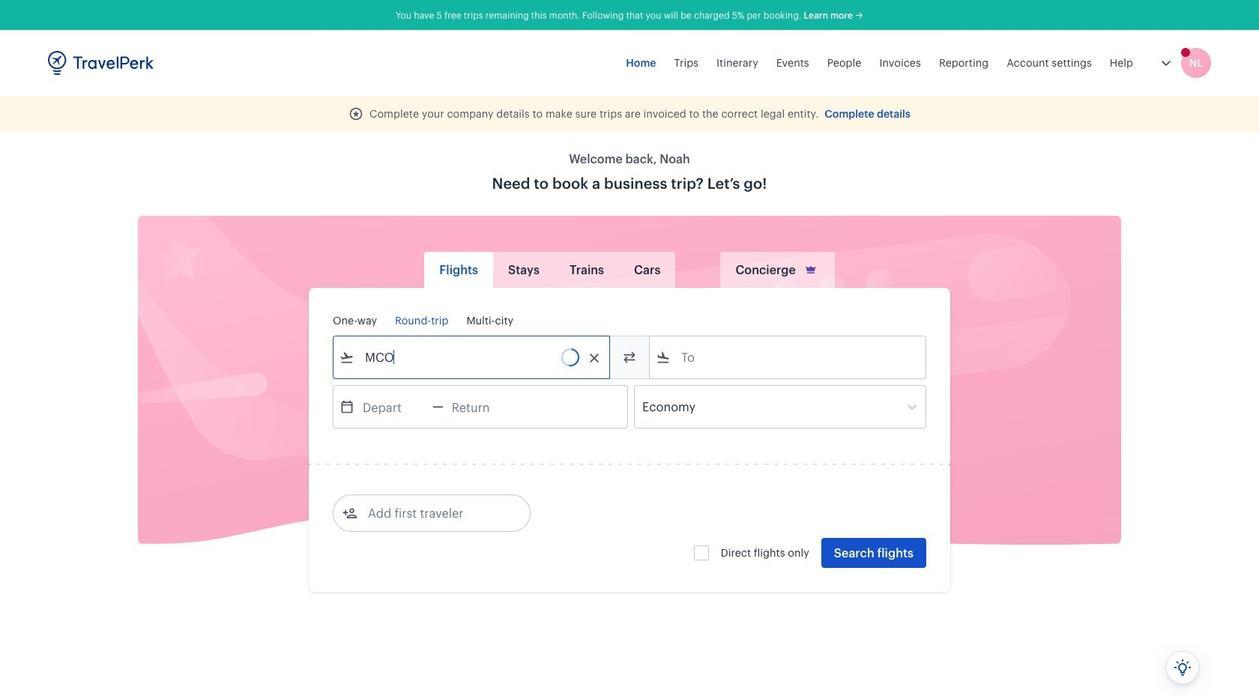 Task type: locate. For each thing, give the bounding box(es) containing it.
Return text field
[[444, 386, 521, 428]]

To search field
[[671, 345, 906, 369]]

Depart text field
[[354, 386, 432, 428]]



Task type: vqa. For each thing, say whether or not it's contained in the screenshot.
MOVE FORWARD TO SWITCH TO THE NEXT MONTH. icon
no



Task type: describe. For each thing, give the bounding box(es) containing it.
Add first traveler search field
[[357, 501, 513, 525]]

From search field
[[354, 345, 590, 369]]



